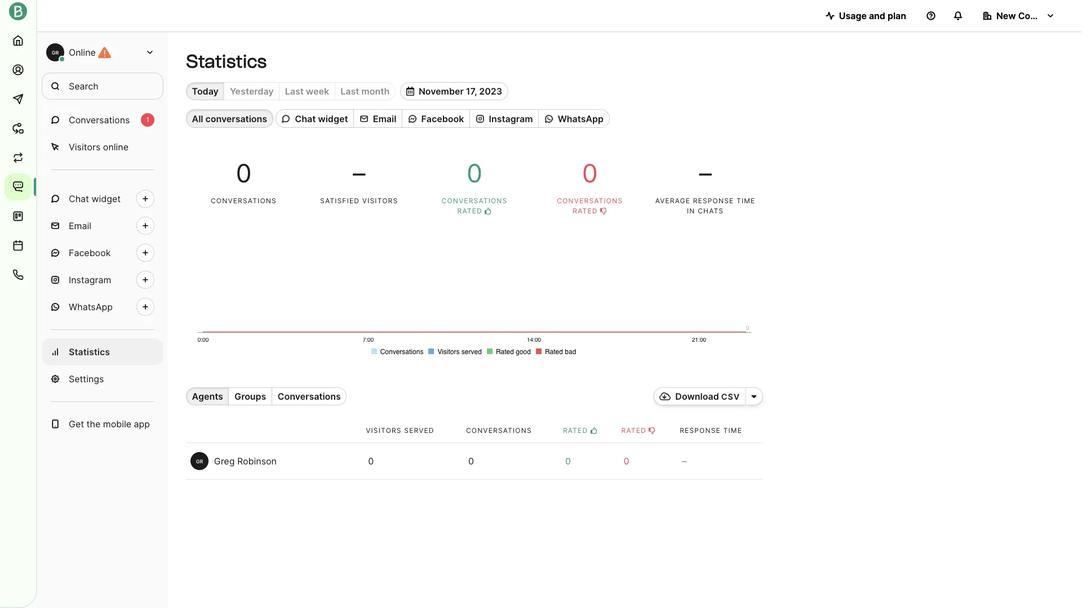 Task type: describe. For each thing, give the bounding box(es) containing it.
november
[[419, 86, 464, 97]]

all
[[192, 113, 203, 124]]

usage and plan
[[839, 10, 907, 21]]

0 horizontal spatial facebook
[[69, 248, 111, 259]]

mobile
[[103, 419, 131, 430]]

served
[[404, 427, 435, 436]]

0 horizontal spatial statistics
[[69, 347, 110, 358]]

visitors for visitors online
[[69, 142, 101, 153]]

search
[[69, 81, 98, 92]]

email inside email button
[[373, 113, 397, 124]]

email link
[[42, 213, 164, 240]]

facebook button
[[402, 110, 470, 128]]

app
[[134, 419, 150, 430]]

1 vertical spatial instagram
[[69, 275, 111, 286]]

agents button
[[186, 388, 229, 406]]

all conversations
[[192, 113, 267, 124]]

groups
[[235, 391, 266, 403]]

1
[[146, 116, 149, 124]]

in
[[687, 207, 696, 215]]

visitors online
[[69, 142, 129, 153]]

conversations inside button
[[278, 391, 341, 403]]

visitors online link
[[42, 134, 164, 161]]

1 vertical spatial time
[[724, 427, 743, 436]]

november 17, 2023
[[419, 86, 503, 97]]

settings
[[69, 374, 104, 385]]

whatsapp button
[[539, 110, 610, 128]]

– for response
[[699, 158, 712, 189]]

groups button
[[229, 388, 272, 406]]

csv
[[722, 393, 740, 402]]

all conversations button
[[186, 110, 273, 128]]

download csv
[[676, 391, 740, 403]]

online
[[69, 47, 96, 58]]

visitors for visitors served
[[366, 427, 402, 436]]

facebook inside button
[[421, 113, 464, 124]]

2 horizontal spatial conversations
[[466, 427, 532, 436]]

0 horizontal spatial good image
[[485, 208, 492, 215]]

online
[[103, 142, 129, 153]]

agents
[[192, 391, 223, 403]]

company
[[1019, 10, 1060, 21]]

1 horizontal spatial statistics
[[186, 51, 267, 72]]

chats
[[698, 207, 724, 215]]

chat widget button
[[276, 110, 354, 128]]

new company
[[997, 10, 1060, 21]]

– for visitors
[[353, 158, 366, 189]]

chat widget inside button
[[295, 113, 348, 124]]

conversations rated for bad image
[[557, 197, 623, 215]]

statistics link
[[42, 339, 164, 366]]

download
[[676, 391, 719, 403]]

greg robinson
[[214, 456, 277, 468]]

gr for greg robinson
[[196, 459, 203, 465]]



Task type: vqa. For each thing, say whether or not it's contained in the screenshot.
the bottom Chat widget
yes



Task type: locate. For each thing, give the bounding box(es) containing it.
email button
[[354, 110, 402, 128]]

widget
[[318, 113, 348, 124], [92, 193, 121, 205]]

new
[[997, 10, 1016, 21]]

statistics
[[186, 51, 267, 72], [69, 347, 110, 358]]

0 vertical spatial widget
[[318, 113, 348, 124]]

–
[[353, 158, 366, 189], [699, 158, 712, 189], [682, 456, 687, 468]]

0
[[236, 158, 252, 189], [467, 158, 483, 189], [582, 158, 598, 189], [368, 456, 374, 468], [469, 456, 474, 468], [566, 456, 571, 468], [624, 456, 630, 468]]

conversations inside all conversations button
[[206, 113, 267, 124]]

visitors
[[362, 197, 398, 205]]

0 vertical spatial facebook
[[421, 113, 464, 124]]

0 vertical spatial chat
[[295, 113, 316, 124]]

0 horizontal spatial email
[[69, 220, 91, 232]]

0 vertical spatial chat widget
[[295, 113, 348, 124]]

1 horizontal spatial chat widget
[[295, 113, 348, 124]]

2 horizontal spatial –
[[699, 158, 712, 189]]

widget left email button
[[318, 113, 348, 124]]

instagram button
[[470, 110, 539, 128]]

solo image
[[752, 393, 758, 402]]

0 horizontal spatial chat
[[69, 193, 89, 205]]

1 horizontal spatial widget
[[318, 113, 348, 124]]

statistics up settings
[[69, 347, 110, 358]]

2023
[[479, 86, 503, 97]]

visitors left served
[[366, 427, 402, 436]]

0 vertical spatial statistics
[[186, 51, 267, 72]]

visitors served
[[366, 427, 435, 436]]

conversations rated for leftmost 'good' image
[[442, 197, 508, 215]]

2 conversations rated from the left
[[557, 197, 623, 215]]

2 vertical spatial conversations
[[466, 427, 532, 436]]

instagram
[[489, 113, 533, 124], [69, 275, 111, 286]]

chat widget
[[295, 113, 348, 124], [69, 193, 121, 205]]

facebook link
[[42, 240, 164, 267]]

gr
[[52, 49, 59, 56], [196, 459, 203, 465]]

today button
[[186, 82, 224, 101]]

1 horizontal spatial email
[[373, 113, 397, 124]]

0 horizontal spatial conversations
[[69, 114, 130, 126]]

1 vertical spatial visitors
[[366, 427, 402, 436]]

chat
[[295, 113, 316, 124], [69, 193, 89, 205]]

1 vertical spatial statistics
[[69, 347, 110, 358]]

conversations button
[[272, 388, 347, 406]]

satisfied
[[320, 197, 360, 205]]

today
[[192, 86, 219, 97]]

chat widget link
[[42, 186, 164, 213]]

0 vertical spatial time
[[737, 197, 756, 205]]

greg
[[214, 456, 235, 468]]

bad image
[[601, 208, 607, 215]]

get
[[69, 419, 84, 430]]

instagram down "2023"
[[489, 113, 533, 124]]

1 vertical spatial email
[[69, 220, 91, 232]]

0 horizontal spatial conversations rated
[[442, 197, 508, 215]]

usage and plan button
[[817, 5, 916, 27]]

time
[[737, 197, 756, 205], [724, 427, 743, 436]]

1 vertical spatial chat widget
[[69, 193, 121, 205]]

0 vertical spatial good image
[[485, 208, 492, 215]]

0 horizontal spatial whatsapp
[[69, 302, 113, 313]]

1 horizontal spatial conversations
[[278, 391, 341, 403]]

satisfied visitors
[[320, 197, 398, 205]]

november 17, 2023 button
[[401, 82, 509, 101]]

0 vertical spatial gr
[[52, 49, 59, 56]]

response
[[680, 427, 721, 436]]

1 horizontal spatial gr
[[196, 459, 203, 465]]

chat inside button
[[295, 113, 316, 124]]

email up facebook link
[[69, 220, 91, 232]]

0 vertical spatial visitors
[[69, 142, 101, 153]]

average
[[656, 197, 691, 205]]

gr left online
[[52, 49, 59, 56]]

response time
[[680, 427, 743, 436]]

0 horizontal spatial visitors
[[69, 142, 101, 153]]

1 vertical spatial good image
[[591, 428, 598, 435]]

whatsapp
[[558, 113, 604, 124], [69, 302, 113, 313]]

1 horizontal spatial whatsapp
[[558, 113, 604, 124]]

0 horizontal spatial instagram
[[69, 275, 111, 286]]

whatsapp link
[[42, 294, 164, 321]]

facebook up instagram link
[[69, 248, 111, 259]]

facebook down november
[[421, 113, 464, 124]]

instagram inside button
[[489, 113, 533, 124]]

0 vertical spatial conversations
[[69, 114, 130, 126]]

robinson
[[237, 456, 277, 468]]

instagram up "whatsapp" link
[[69, 275, 111, 286]]

conversations
[[69, 114, 130, 126], [278, 391, 341, 403], [466, 427, 532, 436]]

1 vertical spatial whatsapp
[[69, 302, 113, 313]]

0 horizontal spatial gr
[[52, 49, 59, 56]]

1 vertical spatial chat
[[69, 193, 89, 205]]

– up response
[[699, 158, 712, 189]]

time inside average response time in chats
[[737, 197, 756, 205]]

1 horizontal spatial good image
[[591, 428, 598, 435]]

email
[[373, 113, 397, 124], [69, 220, 91, 232]]

good image
[[485, 208, 492, 215], [591, 428, 598, 435]]

1 horizontal spatial facebook
[[421, 113, 464, 124]]

bad image
[[649, 428, 656, 435]]

1 vertical spatial facebook
[[69, 248, 111, 259]]

average response time in chats
[[656, 197, 756, 215]]

1 vertical spatial conversations
[[278, 391, 341, 403]]

get the mobile app
[[69, 419, 150, 430]]

17,
[[466, 86, 477, 97]]

response
[[693, 197, 734, 205]]

get the mobile app link
[[42, 411, 164, 438]]

widget inside button
[[318, 113, 348, 124]]

0 horizontal spatial –
[[353, 158, 366, 189]]

0 horizontal spatial chat widget
[[69, 193, 121, 205]]

gr for online
[[52, 49, 59, 56]]

statistics up the today on the left top of the page
[[186, 51, 267, 72]]

visitors
[[69, 142, 101, 153], [366, 427, 402, 436]]

1 horizontal spatial instagram
[[489, 113, 533, 124]]

time right response on the bottom of page
[[724, 427, 743, 436]]

0 vertical spatial instagram
[[489, 113, 533, 124]]

the
[[87, 419, 101, 430]]

new company button
[[974, 5, 1065, 27]]

1 horizontal spatial visitors
[[366, 427, 402, 436]]

1 horizontal spatial chat
[[295, 113, 316, 124]]

email left "facebook" button
[[373, 113, 397, 124]]

0 horizontal spatial widget
[[92, 193, 121, 205]]

rated
[[458, 207, 483, 215], [573, 207, 598, 215], [563, 427, 588, 436], [622, 427, 647, 436]]

conversations rated
[[442, 197, 508, 215], [557, 197, 623, 215]]

chat widget left email button
[[295, 113, 348, 124]]

– up satisfied visitors
[[353, 158, 366, 189]]

usage
[[839, 10, 867, 21]]

chat widget up "email" link
[[69, 193, 121, 205]]

gr left greg
[[196, 459, 203, 465]]

instagram link
[[42, 267, 164, 294]]

and
[[869, 10, 886, 21]]

facebook
[[421, 113, 464, 124], [69, 248, 111, 259]]

conversations
[[206, 113, 267, 124], [211, 197, 277, 205], [442, 197, 508, 205], [557, 197, 623, 205]]

widget up "email" link
[[92, 193, 121, 205]]

– down response on the bottom of page
[[682, 456, 687, 468]]

visitors left online
[[69, 142, 101, 153]]

1 vertical spatial gr
[[196, 459, 203, 465]]

1 horizontal spatial conversations rated
[[557, 197, 623, 215]]

plan
[[888, 10, 907, 21]]

1 horizontal spatial –
[[682, 456, 687, 468]]

1 vertical spatial widget
[[92, 193, 121, 205]]

1 conversations rated from the left
[[442, 197, 508, 215]]

0 vertical spatial email
[[373, 113, 397, 124]]

time right response
[[737, 197, 756, 205]]

whatsapp inside button
[[558, 113, 604, 124]]

0 vertical spatial whatsapp
[[558, 113, 604, 124]]

search link
[[42, 73, 164, 100]]

settings link
[[42, 366, 164, 393]]



